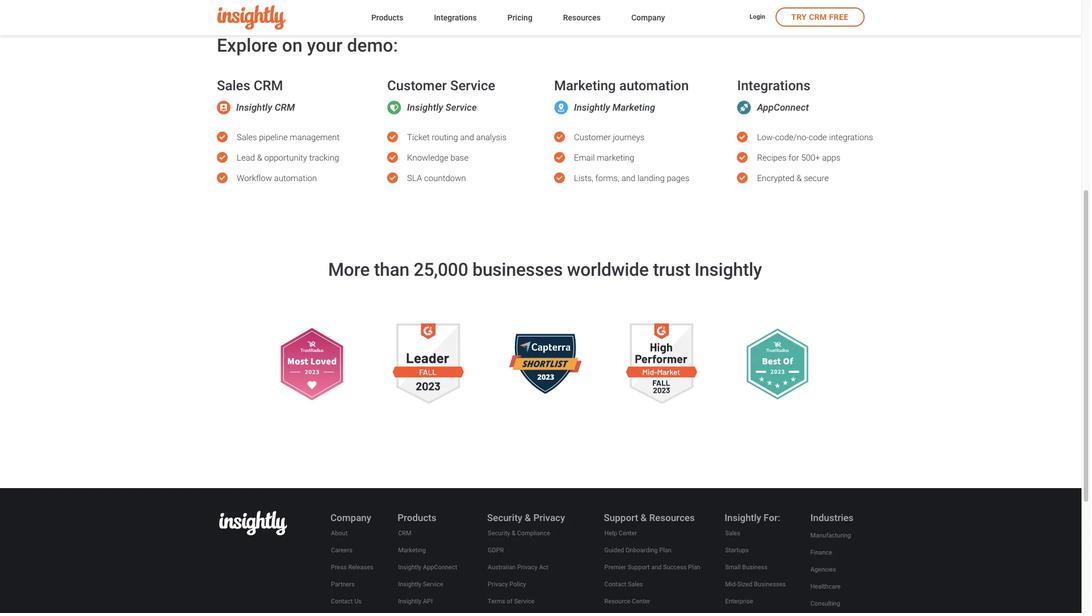Task type: describe. For each thing, give the bounding box(es) containing it.
terms of service link
[[487, 596, 535, 608]]

small business
[[725, 564, 768, 571]]

lead & opportunity tracking
[[237, 153, 339, 163]]

code
[[809, 132, 827, 143]]

login link
[[750, 13, 766, 23]]

support & resources
[[604, 512, 695, 524]]

marketing link
[[398, 545, 427, 557]]

crm for try
[[809, 12, 827, 22]]

center for help center
[[619, 530, 637, 537]]

opportunity
[[264, 153, 307, 163]]

small
[[725, 564, 741, 571]]

& for compliance
[[512, 530, 516, 537]]

service right of
[[514, 598, 535, 605]]

try crm free link
[[776, 7, 865, 27]]

premier support and success plan
[[605, 564, 701, 571]]

premier support and success plan link
[[604, 562, 701, 574]]

security & compliance
[[488, 530, 550, 537]]

integrations
[[829, 132, 874, 143]]

for
[[789, 153, 799, 163]]

countdown
[[424, 173, 466, 183]]

careers link
[[331, 545, 353, 557]]

gdpr
[[488, 547, 504, 554]]

gdpr link
[[487, 545, 505, 557]]

and for landing
[[622, 173, 636, 183]]

worldwide
[[567, 259, 649, 281]]

australian
[[488, 564, 516, 571]]

automation for marketing automation
[[619, 78, 689, 94]]

marketing for marketing link
[[398, 547, 426, 554]]

us
[[354, 598, 362, 605]]

try crm free
[[792, 12, 849, 22]]

security for security & privacy
[[487, 512, 523, 524]]

for:
[[764, 512, 781, 524]]

contact us
[[331, 598, 362, 605]]

insightly api link
[[398, 596, 433, 608]]

2 vertical spatial privacy
[[488, 581, 508, 588]]

secure
[[804, 173, 829, 183]]

about link
[[331, 527, 348, 540]]

guided onboarding plan link
[[604, 545, 672, 557]]

0 vertical spatial insightly logo link
[[217, 5, 353, 30]]

apps
[[823, 153, 841, 163]]

insightly appconnect link
[[398, 562, 458, 574]]

low-code/no-code integrations
[[757, 132, 874, 143]]

insightly logo image for insightly logo link to the top
[[217, 5, 285, 30]]

explore on your demo:
[[217, 35, 398, 56]]

& for resources
[[641, 512, 647, 524]]

service down insightly appconnect link at bottom
[[423, 581, 443, 588]]

integrations link
[[434, 11, 477, 26]]

customer service
[[387, 78, 496, 94]]

on
[[282, 35, 303, 56]]

businesses
[[473, 259, 563, 281]]

0 horizontal spatial resources
[[563, 13, 601, 22]]

0 vertical spatial support
[[604, 512, 638, 524]]

crm for insightly
[[275, 102, 295, 113]]

lists,
[[574, 173, 594, 183]]

security & compliance link
[[487, 527, 551, 540]]

agencies link
[[810, 564, 837, 576]]

service down customer service
[[446, 102, 477, 113]]

healthcare
[[811, 583, 841, 591]]

sales link
[[725, 527, 741, 540]]

email
[[574, 153, 595, 163]]

insightly right marketing image
[[574, 102, 610, 113]]

analysis
[[476, 132, 507, 143]]

crm image
[[217, 100, 231, 114]]

1 vertical spatial insightly logo link
[[219, 511, 287, 538]]

insightly left api
[[398, 598, 422, 605]]

more
[[328, 259, 370, 281]]

pricing link
[[508, 11, 533, 26]]

insightly logo image for the bottommost insightly logo link
[[219, 511, 287, 535]]

products link
[[371, 11, 403, 26]]

insightly crm
[[236, 102, 295, 113]]

demo:
[[347, 35, 398, 56]]

insightly down customer service
[[407, 102, 443, 113]]

security & privacy
[[487, 512, 565, 524]]

small business link
[[725, 562, 768, 574]]

sales for sales crm
[[217, 78, 250, 94]]

automation for workflow automation
[[274, 173, 317, 183]]

sales pipeline management
[[237, 132, 340, 143]]

25,000
[[414, 259, 468, 281]]

help center link
[[604, 527, 638, 540]]

recipes
[[757, 153, 787, 163]]

tracking
[[309, 153, 339, 163]]

crm inside "link"
[[398, 530, 412, 537]]

plan inside guided onboarding plan link
[[660, 547, 672, 554]]

insightly api
[[398, 598, 433, 605]]

center for resource center
[[632, 598, 651, 605]]

consulting link
[[810, 598, 841, 610]]

partners
[[331, 581, 355, 588]]

and for success
[[651, 564, 662, 571]]

management
[[290, 132, 340, 143]]

1 vertical spatial products
[[398, 512, 437, 524]]

recipes for 500+ apps
[[757, 153, 841, 163]]

explore
[[217, 35, 278, 56]]

success
[[663, 564, 687, 571]]

landing
[[638, 173, 665, 183]]

australian privacy act link
[[487, 562, 549, 574]]

sales for sales
[[725, 530, 741, 537]]

service image
[[387, 100, 402, 114]]

marketing image
[[554, 100, 569, 114]]

industries
[[811, 512, 854, 524]]

1 vertical spatial integrations
[[737, 78, 811, 94]]

mid-sized businesses
[[725, 581, 786, 588]]

contact sales
[[605, 581, 643, 588]]



Task type: vqa. For each thing, say whether or not it's contained in the screenshot.


Task type: locate. For each thing, give the bounding box(es) containing it.
australian privacy act
[[488, 564, 549, 571]]

insightly service up insightly api
[[398, 581, 443, 588]]

healthcare link
[[810, 581, 842, 593]]

crm up insightly crm
[[254, 78, 283, 94]]

best of 2023 flat 1 image
[[742, 328, 813, 400]]

1 vertical spatial support
[[628, 564, 650, 571]]

crm highperformer mid market highperformer image
[[626, 317, 698, 411]]

guided
[[605, 547, 624, 554]]

crm
[[809, 12, 827, 22], [254, 78, 283, 94], [275, 102, 295, 113], [398, 530, 412, 537]]

2 vertical spatial marketing
[[398, 547, 426, 554]]

security
[[487, 512, 523, 524], [488, 530, 510, 537]]

insightly service down customer service
[[407, 102, 477, 113]]

insightly up sales link
[[725, 512, 762, 524]]

customer
[[387, 78, 447, 94], [574, 132, 611, 143]]

marketing
[[554, 78, 616, 94], [613, 102, 656, 113], [398, 547, 426, 554]]

1 vertical spatial contact
[[331, 598, 353, 605]]

insightly down sales crm
[[236, 102, 272, 113]]

1 vertical spatial security
[[488, 530, 510, 537]]

sales up crm image
[[217, 78, 250, 94]]

crm for sales
[[254, 78, 283, 94]]

startups link
[[725, 545, 750, 557]]

0 vertical spatial insightly logo image
[[217, 5, 285, 30]]

0 vertical spatial and
[[460, 132, 474, 143]]

appconnect image
[[737, 100, 752, 114]]

sales for sales pipeline management
[[237, 132, 257, 143]]

marketing automation
[[554, 78, 689, 94]]

1 horizontal spatial appconnect
[[757, 102, 809, 113]]

plan right the success
[[688, 564, 701, 571]]

1 horizontal spatial resources
[[649, 512, 695, 524]]

& for opportunity
[[257, 153, 262, 163]]

0 vertical spatial company
[[632, 13, 665, 22]]

1 vertical spatial insightly service
[[398, 581, 443, 588]]

encrypted & secure
[[757, 173, 829, 183]]

2 horizontal spatial and
[[651, 564, 662, 571]]

privacy policy
[[488, 581, 526, 588]]

trust
[[653, 259, 690, 281]]

resources link
[[563, 11, 601, 26]]

crm up marketing link
[[398, 530, 412, 537]]

1 vertical spatial resources
[[649, 512, 695, 524]]

resource center link
[[604, 596, 651, 608]]

plan up the success
[[660, 547, 672, 554]]

marketing
[[597, 153, 635, 163]]

business
[[743, 564, 768, 571]]

careers
[[331, 547, 353, 554]]

insightly up insightly api
[[398, 581, 422, 588]]

pages
[[667, 173, 690, 183]]

1 horizontal spatial customer
[[574, 132, 611, 143]]

0 horizontal spatial plan
[[660, 547, 672, 554]]

0 vertical spatial automation
[[619, 78, 689, 94]]

about
[[331, 530, 348, 537]]

1 horizontal spatial plan
[[688, 564, 701, 571]]

base
[[451, 153, 469, 163]]

1 vertical spatial privacy
[[518, 564, 538, 571]]

more than 25,000 businesses worldwide trust insightly
[[328, 259, 762, 281]]

privacy
[[534, 512, 565, 524], [518, 564, 538, 571], [488, 581, 508, 588]]

customer up 'service' icon on the left top of the page
[[387, 78, 447, 94]]

1 vertical spatial and
[[622, 173, 636, 183]]

encrypted
[[757, 173, 795, 183]]

manufacturing
[[811, 532, 851, 539]]

0 vertical spatial privacy
[[534, 512, 565, 524]]

1 vertical spatial insightly logo image
[[219, 511, 287, 535]]

products
[[371, 13, 403, 22], [398, 512, 437, 524]]

0 vertical spatial integrations
[[434, 13, 477, 22]]

appconnect up code/no-
[[757, 102, 809, 113]]

most loved 2023 gradient 1 image
[[276, 328, 348, 400]]

& right lead at top left
[[257, 153, 262, 163]]

support down guided onboarding plan link
[[628, 564, 650, 571]]

0 vertical spatial customer
[[387, 78, 447, 94]]

0 vertical spatial plan
[[660, 547, 672, 554]]

1 vertical spatial center
[[632, 598, 651, 605]]

products up "crm" "link"
[[398, 512, 437, 524]]

help
[[605, 530, 617, 537]]

0 horizontal spatial appconnect
[[423, 564, 457, 571]]

insightly logo image
[[217, 5, 285, 30], [219, 511, 287, 535]]

insightly down marketing link
[[398, 564, 422, 571]]

customer for customer journeys
[[574, 132, 611, 143]]

& up compliance
[[525, 512, 531, 524]]

contact left us on the bottom of the page
[[331, 598, 353, 605]]

0 vertical spatial appconnect
[[757, 102, 809, 113]]

than
[[374, 259, 409, 281]]

help center
[[605, 530, 637, 537]]

and inside premier support and success plan "link"
[[651, 564, 662, 571]]

partners link
[[331, 579, 355, 591]]

contact for contact sales
[[605, 581, 626, 588]]

pipeline
[[259, 132, 288, 143]]

0 horizontal spatial contact
[[331, 598, 353, 605]]

security up the security & compliance in the bottom of the page
[[487, 512, 523, 524]]

0 vertical spatial center
[[619, 530, 637, 537]]

marketing down marketing automation
[[613, 102, 656, 113]]

insightly service
[[407, 102, 477, 113], [398, 581, 443, 588]]

0 vertical spatial products
[[371, 13, 403, 22]]

& left secure
[[797, 173, 802, 183]]

plan inside premier support and success plan "link"
[[688, 564, 701, 571]]

privacy up the terms
[[488, 581, 508, 588]]

service up ticket routing and analysis in the top of the page
[[450, 78, 496, 94]]

0 vertical spatial resources
[[563, 13, 601, 22]]

manufacturing link
[[810, 530, 852, 542]]

contact us link
[[331, 596, 362, 608]]

and for analysis
[[460, 132, 474, 143]]

free
[[830, 12, 849, 22]]

enterprise link
[[725, 596, 754, 608]]

customer journeys
[[574, 132, 645, 143]]

agencies
[[811, 566, 836, 573]]

insightly marketing
[[574, 102, 656, 113]]

finance link
[[810, 547, 833, 559]]

& for secure
[[797, 173, 802, 183]]

sales up resource center
[[628, 581, 643, 588]]

appconnect up insightly service link
[[423, 564, 457, 571]]

businesses
[[754, 581, 786, 588]]

compliance
[[517, 530, 550, 537]]

resource center
[[605, 598, 651, 605]]

crm right try
[[809, 12, 827, 22]]

terms of service
[[488, 598, 535, 605]]

crm inside button
[[809, 12, 827, 22]]

integrations
[[434, 13, 477, 22], [737, 78, 811, 94]]

1 vertical spatial company
[[331, 512, 372, 524]]

1 vertical spatial automation
[[274, 173, 317, 183]]

mid-
[[725, 581, 738, 588]]

contact
[[605, 581, 626, 588], [331, 598, 353, 605]]

0 vertical spatial security
[[487, 512, 523, 524]]

releases
[[348, 564, 374, 571]]

startups
[[725, 547, 749, 554]]

enterprise
[[725, 598, 754, 605]]

insightly for:
[[725, 512, 781, 524]]

0 horizontal spatial customer
[[387, 78, 447, 94]]

code/no-
[[775, 132, 809, 143]]

company link
[[632, 11, 665, 26]]

and up base
[[460, 132, 474, 143]]

sla countdown
[[407, 173, 466, 183]]

0 vertical spatial marketing
[[554, 78, 616, 94]]

1 vertical spatial customer
[[574, 132, 611, 143]]

sla
[[407, 173, 422, 183]]

products up demo:
[[371, 13, 403, 22]]

crm leader leader image
[[392, 317, 465, 411]]

sales up startups at the bottom right
[[725, 530, 741, 537]]

forms,
[[596, 173, 620, 183]]

mid-sized businesses link
[[725, 579, 787, 591]]

contact for contact us
[[331, 598, 353, 605]]

insightly logo link
[[217, 5, 353, 30], [219, 511, 287, 538]]

sales crm
[[217, 78, 283, 94]]

customer up email
[[574, 132, 611, 143]]

1 horizontal spatial automation
[[619, 78, 689, 94]]

& up onboarding
[[641, 512, 647, 524]]

knowledge
[[407, 153, 449, 163]]

insightly right trust
[[695, 259, 762, 281]]

sales up lead at top left
[[237, 132, 257, 143]]

marketing for marketing automation
[[554, 78, 616, 94]]

center
[[619, 530, 637, 537], [632, 598, 651, 605]]

& left compliance
[[512, 530, 516, 537]]

press releases link
[[331, 562, 374, 574]]

marketing up marketing image
[[554, 78, 616, 94]]

privacy policy link
[[487, 579, 527, 591]]

insightly service link
[[398, 579, 444, 591]]

center right help
[[619, 530, 637, 537]]

0 horizontal spatial integrations
[[434, 13, 477, 22]]

1 horizontal spatial integrations
[[737, 78, 811, 94]]

1 vertical spatial plan
[[688, 564, 701, 571]]

0 vertical spatial contact
[[605, 581, 626, 588]]

appconnect inside insightly appconnect link
[[423, 564, 457, 571]]

0 horizontal spatial and
[[460, 132, 474, 143]]

support inside "link"
[[628, 564, 650, 571]]

marketing down "crm" "link"
[[398, 547, 426, 554]]

1 horizontal spatial and
[[622, 173, 636, 183]]

1 vertical spatial appconnect
[[423, 564, 457, 571]]

crm link
[[398, 527, 412, 540]]

contact down premier
[[605, 581, 626, 588]]

lead
[[237, 153, 255, 163]]

2 vertical spatial and
[[651, 564, 662, 571]]

security for security & compliance
[[488, 530, 510, 537]]

your
[[307, 35, 343, 56]]

support up help center
[[604, 512, 638, 524]]

api
[[423, 598, 433, 605]]

premier
[[605, 564, 626, 571]]

500+
[[801, 153, 820, 163]]

email marketing
[[574, 153, 635, 163]]

press
[[331, 564, 347, 571]]

workflow automation
[[237, 173, 317, 183]]

0 horizontal spatial company
[[331, 512, 372, 524]]

customer for customer service
[[387, 78, 447, 94]]

0 horizontal spatial automation
[[274, 173, 317, 183]]

& for privacy
[[525, 512, 531, 524]]

plan
[[660, 547, 672, 554], [688, 564, 701, 571]]

and right the forms,
[[622, 173, 636, 183]]

insightly appconnect
[[398, 564, 457, 571]]

privacy up compliance
[[534, 512, 565, 524]]

security up gdpr
[[488, 530, 510, 537]]

center right resource on the right
[[632, 598, 651, 605]]

crm up sales pipeline management at the left of page
[[275, 102, 295, 113]]

1 horizontal spatial company
[[632, 13, 665, 22]]

automation up insightly marketing
[[619, 78, 689, 94]]

low-
[[757, 132, 775, 143]]

0 vertical spatial insightly service
[[407, 102, 477, 113]]

onboarding
[[626, 547, 658, 554]]

1 vertical spatial marketing
[[613, 102, 656, 113]]

knowledge base
[[407, 153, 469, 163]]

capterra 23 1 image
[[509, 334, 581, 394]]

and left the success
[[651, 564, 662, 571]]

automation
[[619, 78, 689, 94], [274, 173, 317, 183]]

consulting
[[811, 600, 841, 608]]

1 horizontal spatial contact
[[605, 581, 626, 588]]

automation down lead & opportunity tracking
[[274, 173, 317, 183]]

privacy left act
[[518, 564, 538, 571]]

guided onboarding plan
[[605, 547, 672, 554]]



